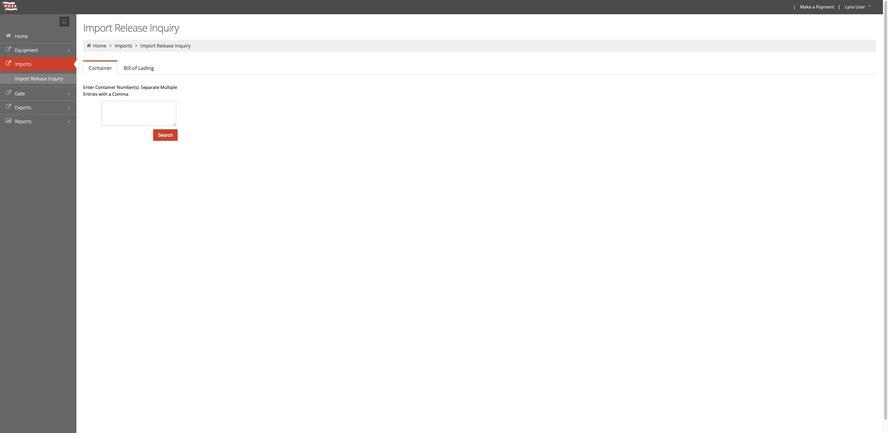 Task type: locate. For each thing, give the bounding box(es) containing it.
1 | from the left
[[794, 4, 796, 10]]

a
[[813, 4, 816, 10], [109, 91, 111, 97]]

| left lynx
[[839, 4, 841, 10]]

container up "enter"
[[89, 65, 112, 71]]

external link image for exports
[[5, 105, 12, 109]]

release
[[115, 21, 147, 35], [157, 42, 174, 49], [31, 75, 47, 82]]

of
[[132, 65, 137, 71]]

external link image
[[5, 61, 12, 66]]

1 horizontal spatial |
[[839, 4, 841, 10]]

home image
[[5, 33, 12, 38], [86, 43, 92, 48]]

import release inquiry link right angle right image
[[140, 42, 191, 49]]

1 vertical spatial external link image
[[5, 91, 12, 96]]

container up with
[[95, 84, 116, 90]]

bill of lading link
[[118, 61, 160, 75]]

0 horizontal spatial a
[[109, 91, 111, 97]]

home image up external link icon
[[5, 33, 12, 38]]

1 vertical spatial import release inquiry
[[140, 42, 191, 49]]

external link image inside exports link
[[5, 105, 12, 109]]

2 vertical spatial external link image
[[5, 105, 12, 109]]

0 horizontal spatial import
[[15, 75, 29, 82]]

make a payment
[[801, 4, 835, 10]]

release right angle right image
[[157, 42, 174, 49]]

imports left angle right image
[[115, 42, 132, 49]]

1 vertical spatial imports
[[15, 61, 32, 67]]

1 horizontal spatial home
[[93, 42, 107, 49]]

import right angle right image
[[140, 42, 156, 49]]

imports link left angle right image
[[115, 42, 132, 49]]

inquiry
[[150, 21, 179, 35], [175, 42, 191, 49], [48, 75, 63, 82]]

1 external link image from the top
[[5, 47, 12, 52]]

None text field
[[102, 101, 176, 126]]

| left make
[[794, 4, 796, 10]]

external link image for equipment
[[5, 47, 12, 52]]

home link
[[0, 29, 76, 43], [93, 42, 107, 49]]

1 horizontal spatial imports link
[[115, 42, 132, 49]]

2 vertical spatial release
[[31, 75, 47, 82]]

container inside enter container number(s).  separate multiple entries with a comma.
[[95, 84, 116, 90]]

1 horizontal spatial home link
[[93, 42, 107, 49]]

home link left angle right icon
[[93, 42, 107, 49]]

release up angle right image
[[115, 21, 147, 35]]

external link image
[[5, 47, 12, 52], [5, 91, 12, 96], [5, 105, 12, 109]]

2 external link image from the top
[[5, 91, 12, 96]]

make a payment link
[[798, 0, 837, 14]]

0 vertical spatial container
[[89, 65, 112, 71]]

import release inquiry up angle right image
[[83, 21, 179, 35]]

exports link
[[0, 101, 76, 115]]

3 external link image from the top
[[5, 105, 12, 109]]

reports
[[15, 118, 32, 125]]

home image left angle right icon
[[86, 43, 92, 48]]

1 horizontal spatial import
[[83, 21, 112, 35]]

0 vertical spatial external link image
[[5, 47, 12, 52]]

0 vertical spatial inquiry
[[150, 21, 179, 35]]

imports down equipment
[[15, 61, 32, 67]]

enter
[[83, 84, 94, 90]]

container link
[[83, 62, 118, 75]]

1 vertical spatial container
[[95, 84, 116, 90]]

0 horizontal spatial import release inquiry link
[[0, 74, 76, 84]]

1 vertical spatial home image
[[86, 43, 92, 48]]

0 horizontal spatial release
[[31, 75, 47, 82]]

import
[[83, 21, 112, 35], [140, 42, 156, 49], [15, 75, 29, 82]]

0 vertical spatial imports link
[[115, 42, 132, 49]]

angle down image
[[867, 4, 874, 8]]

0 vertical spatial home
[[15, 33, 28, 39]]

1 vertical spatial release
[[157, 42, 174, 49]]

2 horizontal spatial import
[[140, 42, 156, 49]]

2 vertical spatial inquiry
[[48, 75, 63, 82]]

2 vertical spatial import release inquiry
[[15, 75, 63, 82]]

inquiry for the bottom the import release inquiry link
[[48, 75, 63, 82]]

import release inquiry
[[83, 21, 179, 35], [140, 42, 191, 49], [15, 75, 63, 82]]

1 vertical spatial import
[[140, 42, 156, 49]]

1 horizontal spatial home image
[[86, 43, 92, 48]]

a right with
[[109, 91, 111, 97]]

lynx user
[[846, 4, 866, 10]]

imports link down equipment
[[0, 57, 76, 71]]

home link up equipment
[[0, 29, 76, 43]]

user
[[856, 4, 866, 10]]

import release inquiry up gate link
[[15, 75, 63, 82]]

0 vertical spatial home image
[[5, 33, 12, 38]]

1 vertical spatial inquiry
[[175, 42, 191, 49]]

reports link
[[0, 115, 76, 128]]

import up angle right icon
[[83, 21, 112, 35]]

2 | from the left
[[839, 4, 841, 10]]

payment
[[817, 4, 835, 10]]

1 horizontal spatial release
[[115, 21, 147, 35]]

0 horizontal spatial home link
[[0, 29, 76, 43]]

1 horizontal spatial import release inquiry link
[[140, 42, 191, 49]]

1 vertical spatial home
[[93, 42, 107, 49]]

container
[[89, 65, 112, 71], [95, 84, 116, 90]]

external link image up external link icon
[[5, 47, 12, 52]]

a right make
[[813, 4, 816, 10]]

0 vertical spatial a
[[813, 4, 816, 10]]

1 horizontal spatial a
[[813, 4, 816, 10]]

home
[[15, 33, 28, 39], [93, 42, 107, 49]]

import release inquiry right angle right image
[[140, 42, 191, 49]]

0 vertical spatial import
[[83, 21, 112, 35]]

imports
[[115, 42, 132, 49], [15, 61, 32, 67]]

2 horizontal spatial release
[[157, 42, 174, 49]]

external link image inside equipment link
[[5, 47, 12, 52]]

inquiry for the top the import release inquiry link
[[175, 42, 191, 49]]

1 vertical spatial imports link
[[0, 57, 76, 71]]

equipment link
[[0, 43, 76, 57]]

import release inquiry link
[[140, 42, 191, 49], [0, 74, 76, 84]]

imports link
[[115, 42, 132, 49], [0, 57, 76, 71]]

release up gate link
[[31, 75, 47, 82]]

external link image left gate
[[5, 91, 12, 96]]

import release inquiry link up gate link
[[0, 74, 76, 84]]

1 vertical spatial a
[[109, 91, 111, 97]]

import up gate
[[15, 75, 29, 82]]

home up equipment
[[15, 33, 28, 39]]

1 horizontal spatial imports
[[115, 42, 132, 49]]

|
[[794, 4, 796, 10], [839, 4, 841, 10]]

2 vertical spatial import
[[15, 75, 29, 82]]

0 horizontal spatial |
[[794, 4, 796, 10]]

equipment
[[15, 47, 38, 53]]

home left angle right icon
[[93, 42, 107, 49]]

external link image up bar chart 'icon'
[[5, 105, 12, 109]]

external link image inside gate link
[[5, 91, 12, 96]]



Task type: describe. For each thing, give the bounding box(es) containing it.
comma.
[[112, 91, 129, 97]]

0 horizontal spatial imports
[[15, 61, 32, 67]]

gate
[[15, 90, 25, 97]]

gate link
[[0, 87, 76, 101]]

0 horizontal spatial imports link
[[0, 57, 76, 71]]

0 horizontal spatial home
[[15, 33, 28, 39]]

lading
[[138, 65, 154, 71]]

search
[[158, 133, 173, 138]]

lynx user link
[[843, 0, 876, 14]]

bill of lading
[[124, 65, 154, 71]]

separate
[[141, 84, 159, 90]]

number(s).
[[117, 84, 140, 90]]

entries
[[83, 91, 98, 97]]

1 vertical spatial import release inquiry link
[[0, 74, 76, 84]]

angle right image
[[108, 43, 114, 48]]

bar chart image
[[5, 119, 12, 123]]

0 vertical spatial release
[[115, 21, 147, 35]]

0 vertical spatial imports
[[115, 42, 132, 49]]

make
[[801, 4, 812, 10]]

0 vertical spatial import release inquiry
[[83, 21, 179, 35]]

import release inquiry for the top the import release inquiry link
[[140, 42, 191, 49]]

0 horizontal spatial home image
[[5, 33, 12, 38]]

multiple
[[161, 84, 177, 90]]

enter container number(s).  separate multiple entries with a comma.
[[83, 84, 177, 97]]

exports
[[15, 104, 31, 111]]

import release inquiry for the bottom the import release inquiry link
[[15, 75, 63, 82]]

angle right image
[[133, 43, 139, 48]]

with
[[99, 91, 107, 97]]

a inside enter container number(s).  separate multiple entries with a comma.
[[109, 91, 111, 97]]

lynx
[[846, 4, 855, 10]]

external link image for gate
[[5, 91, 12, 96]]

search button
[[153, 129, 178, 141]]

bill
[[124, 65, 131, 71]]

import for the top the import release inquiry link
[[140, 42, 156, 49]]

0 vertical spatial import release inquiry link
[[140, 42, 191, 49]]

import for the bottom the import release inquiry link
[[15, 75, 29, 82]]



Task type: vqa. For each thing, say whether or not it's contained in the screenshot.
Please
no



